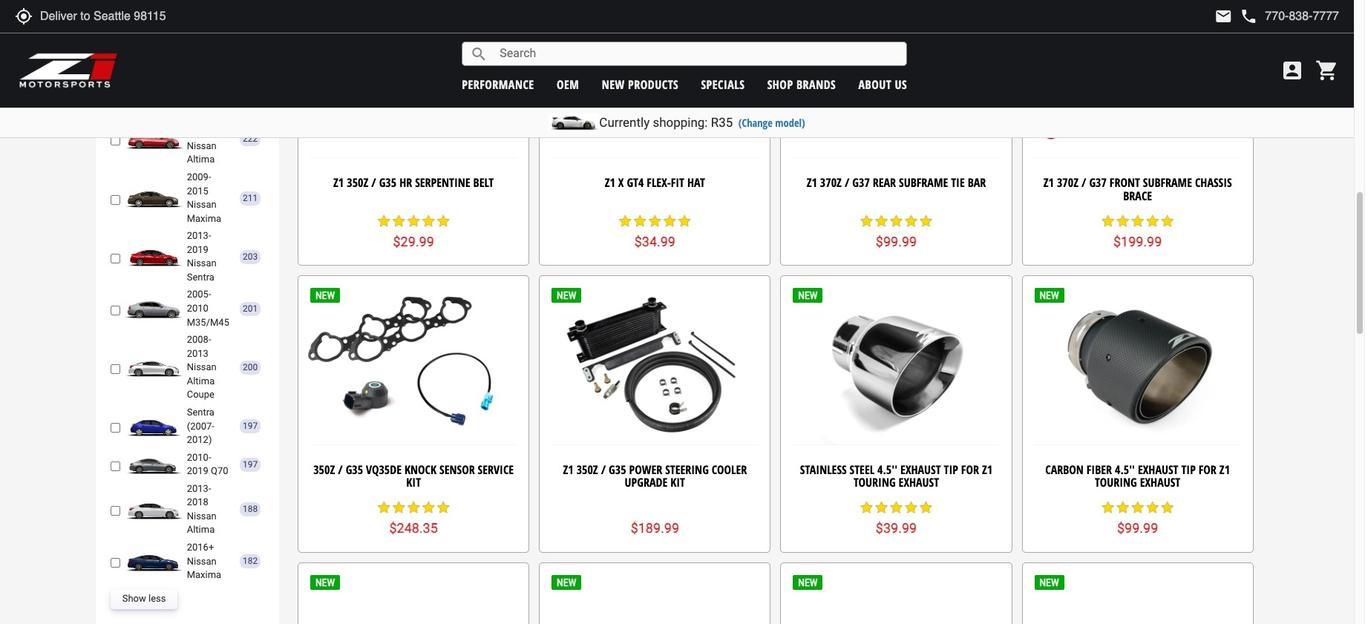 Task type: vqa. For each thing, say whether or not it's contained in the screenshot.


Task type: describe. For each thing, give the bounding box(es) containing it.
star star star star star $34.99
[[618, 214, 692, 250]]

shopping_cart
[[1315, 59, 1339, 82]]

hr
[[399, 175, 412, 191]]

2016+ nissan maxima
[[187, 542, 221, 581]]

account_box link
[[1277, 59, 1308, 82]]

kit inside z1 350z / g35 power steering cooler upgrade kit
[[670, 474, 685, 491]]

subframe for rear
[[899, 175, 948, 191]]

star star star star star $99.99 for exhaust
[[1101, 500, 1175, 536]]

nissan altima sedan l33 2013 2014 2015 2016 2017 2018 qr25de vq35de 2.5l 3.5l s sr sl se z1 motorsports image
[[124, 500, 183, 520]]

2018
[[187, 497, 209, 508]]

about us link
[[859, 76, 907, 92]]

products
[[628, 76, 679, 92]]

2014-
[[187, 54, 211, 65]]

z1 for z1 x gt4 flex-fit hat
[[605, 175, 615, 191]]

currently shopping: r35 (change model)
[[599, 115, 805, 130]]

service
[[478, 461, 514, 478]]

nissan for 2015
[[187, 199, 217, 210]]

188
[[243, 504, 258, 515]]

z1 x gt4 flex-fit hat
[[605, 175, 705, 191]]

fit
[[671, 175, 684, 191]]

front
[[1110, 175, 1140, 191]]

tip for carbon fiber 4.5'' exhaust tip for z1 touring exhaust
[[1181, 461, 1196, 478]]

m35/m45
[[187, 317, 229, 328]]

shopping:
[[653, 115, 708, 130]]

$189.99
[[631, 521, 679, 536]]

2013
[[187, 348, 209, 359]]

about
[[859, 76, 892, 92]]

touring for fiber
[[1095, 474, 1137, 491]]

nissan for 2012
[[187, 140, 217, 151]]

g37 for front
[[1089, 175, 1107, 191]]

z1 370z / g37 front subframe chassis brace
[[1044, 175, 1232, 204]]

nissan altima sedan l32 2007 2008 2009 2010 2011 2012 qr25de vq35de 2.5l 3.5l s sr sl se z1 motorsports image
[[124, 130, 183, 149]]

2015
[[187, 185, 209, 196]]

show
[[122, 593, 146, 605]]

2010- 2019 q70
[[187, 452, 228, 477]]

stainless steel 4.5'' exhaust tip for z1 touring exhaust
[[800, 461, 993, 491]]

nissan inside 2016+ nissan maxima
[[187, 556, 217, 567]]

(2007-
[[187, 421, 214, 432]]

show less button
[[110, 590, 178, 609]]

nissan maxima a35 2009 2010 2011 2012 2013 2014 2015 vq35de 3.5l le s sv sr sport z1 motorsports image
[[124, 189, 183, 208]]

182
[[243, 556, 258, 567]]

/ for z1 350z / g35 hr serpentine belt
[[371, 175, 376, 191]]

model)
[[775, 116, 805, 130]]

new
[[602, 76, 625, 92]]

currently
[[599, 115, 650, 130]]

197 for 2012)
[[243, 421, 258, 431]]

350z for z1 350z / g35 power steering cooler upgrade kit
[[577, 461, 598, 478]]

g35 for z1 350z / g35 hr serpentine belt
[[379, 175, 397, 191]]

star star star star star $29.99
[[376, 214, 451, 250]]

$99.99 for exhaust
[[1117, 521, 1158, 536]]

2012
[[187, 126, 209, 138]]

altima for 2007- 2012 nissan altima
[[187, 154, 215, 165]]

/ for z1 350z / g35 power steering cooler upgrade kit
[[601, 461, 606, 478]]

kit inside the 350z / g35 vq35de knock sensor service kit
[[406, 474, 421, 491]]

shopping_cart link
[[1312, 59, 1339, 82]]

steel
[[850, 461, 875, 478]]

hat
[[687, 175, 705, 191]]

2010
[[187, 303, 209, 314]]

brace
[[1123, 188, 1152, 204]]

z1 for z1 370z / g37 rear subframe tie bar
[[807, 175, 817, 191]]

Search search field
[[488, 42, 907, 65]]

versa for 2014- 2019 versa note
[[187, 81, 211, 92]]

coupe
[[187, 389, 214, 400]]

upgrade
[[625, 474, 668, 491]]

203
[[243, 251, 258, 262]]

1 maxima from the top
[[187, 213, 221, 224]]

g35 inside the 350z / g35 vq35de knock sensor service kit
[[346, 461, 363, 478]]

$99.99 for g37
[[876, 234, 917, 250]]

tip for stainless steel 4.5'' exhaust tip for z1 touring exhaust
[[944, 461, 958, 478]]

z1 350z / g35 hr serpentine belt
[[333, 175, 494, 191]]

star star star star star $99.99 for g37
[[859, 214, 933, 250]]

200
[[243, 362, 258, 373]]

subframe for front
[[1143, 175, 1192, 191]]

new products
[[602, 76, 679, 92]]

rear
[[873, 175, 896, 191]]

2010-
[[187, 452, 211, 463]]

oem link
[[557, 76, 579, 92]]

versa for 2012- 2019 versa
[[187, 36, 211, 47]]

mail link
[[1215, 7, 1233, 25]]

2008- 2013 nissan altima coupe
[[187, 334, 217, 400]]

search
[[470, 45, 488, 63]]

2019 for 2014-
[[187, 68, 209, 79]]

serpentine
[[415, 175, 470, 191]]

$199.99
[[1113, 234, 1162, 250]]

$29.99
[[393, 234, 434, 250]]

about us
[[859, 76, 907, 92]]

2012)
[[187, 434, 212, 445]]

255
[[243, 23, 258, 33]]

2 maxima from the top
[[187, 569, 221, 581]]

altima for 2008- 2013 nissan altima coupe
[[187, 375, 215, 387]]

performance link
[[462, 76, 534, 92]]

370z for z1 370z / g37 rear subframe tie bar
[[820, 175, 842, 191]]

brands
[[797, 76, 836, 92]]

flex-
[[647, 175, 671, 191]]

tie
[[951, 175, 965, 191]]

2005- 2010 m35/m45
[[187, 289, 229, 328]]

new products link
[[602, 76, 679, 92]]

account_box
[[1281, 59, 1304, 82]]

shop brands
[[767, 76, 836, 92]]

$39.99
[[876, 521, 917, 536]]

r35
[[711, 115, 733, 130]]

nissan altima coupe cl32 2008 2009 2010 2011 2012 2013 qr25de vq35de 2.5l 3.5l s sr se z1 motorsports image
[[124, 358, 183, 378]]

star star star star star $199.99
[[1101, 214, 1175, 250]]

nissan for 2019
[[187, 258, 217, 269]]

x
[[618, 175, 624, 191]]

performance
[[462, 76, 534, 92]]

touring for steel
[[854, 474, 896, 491]]



Task type: locate. For each thing, give the bounding box(es) containing it.
touring up star star star star star $39.99
[[854, 474, 896, 491]]

1 370z from the left
[[820, 175, 842, 191]]

2019 inside '2010- 2019 q70'
[[187, 466, 209, 477]]

g37 inside the "z1 370z / g37 front subframe chassis brace"
[[1089, 175, 1107, 191]]

altima inside 2007- 2012 nissan altima
[[187, 154, 215, 165]]

fiber
[[1087, 461, 1112, 478]]

2013- inside 2013- 2018 nissan altima
[[187, 483, 211, 494]]

nissan down "2016+"
[[187, 556, 217, 567]]

less
[[148, 593, 166, 605]]

touring right carbon
[[1095, 474, 1137, 491]]

4.5'' for fiber
[[1115, 461, 1135, 478]]

2 horizontal spatial g35
[[609, 461, 626, 478]]

370z
[[820, 175, 842, 191], [1057, 175, 1079, 191]]

star
[[376, 214, 391, 228], [391, 214, 406, 228], [406, 214, 421, 228], [421, 214, 436, 228], [436, 214, 451, 228], [618, 214, 633, 228], [633, 214, 648, 228], [648, 214, 662, 228], [662, 214, 677, 228], [677, 214, 692, 228], [859, 214, 874, 228], [874, 214, 889, 228], [889, 214, 904, 228], [904, 214, 919, 228], [919, 214, 933, 228], [1101, 214, 1115, 228], [1115, 214, 1130, 228], [1130, 214, 1145, 228], [1145, 214, 1160, 228], [1160, 214, 1175, 228], [376, 500, 391, 515], [391, 500, 406, 515], [406, 500, 421, 515], [421, 500, 436, 515], [436, 500, 451, 515], [859, 500, 874, 515], [874, 500, 889, 515], [889, 500, 904, 515], [904, 500, 919, 515], [919, 500, 933, 515], [1101, 500, 1115, 515], [1115, 500, 1130, 515], [1130, 500, 1145, 515], [1145, 500, 1160, 515], [1160, 500, 1175, 515]]

1 kit from the left
[[406, 474, 421, 491]]

chassis
[[1195, 175, 1232, 191]]

197 right q70 in the bottom of the page
[[243, 459, 258, 470]]

/ for z1 370z / g37 front subframe chassis brace
[[1082, 175, 1086, 191]]

null image left 2010
[[124, 299, 183, 319]]

2019 right nissan sentra b17 2013 2014 2015 2016 2017 2018 2019 mr16ddt mra8de 1.6l 1.8l turbo fe sl sr s nismo z1 motorsports image
[[187, 244, 209, 255]]

4 null image from the top
[[124, 455, 183, 474]]

altima inside 2008- 2013 nissan altima coupe
[[187, 375, 215, 387]]

1 2019 from the top
[[187, 23, 209, 34]]

kit right vq35de
[[406, 474, 421, 491]]

subframe left tie
[[899, 175, 948, 191]]

2013- 2019 nissan sentra
[[187, 230, 217, 283]]

stainless
[[800, 461, 847, 478]]

touring inside carbon fiber 4.5'' exhaust tip for z1 touring exhaust
[[1095, 474, 1137, 491]]

g37 for rear
[[852, 175, 870, 191]]

0 horizontal spatial kit
[[406, 474, 421, 491]]

z1 for z1 370z / g37 front subframe chassis brace
[[1044, 175, 1054, 191]]

z1 inside the "z1 370z / g37 front subframe chassis brace"
[[1044, 175, 1054, 191]]

4.5'' right fiber
[[1115, 461, 1135, 478]]

1 subframe from the left
[[899, 175, 948, 191]]

1 197 from the top
[[243, 421, 258, 431]]

0 horizontal spatial star star star star star $99.99
[[859, 214, 933, 250]]

$248.35
[[389, 521, 438, 536]]

nissan for 2013
[[187, 362, 217, 373]]

sentra up (2007-
[[187, 407, 214, 418]]

197
[[243, 421, 258, 431], [243, 459, 258, 470]]

350z inside z1 350z / g35 power steering cooler upgrade kit
[[577, 461, 598, 478]]

0 vertical spatial altima
[[187, 154, 215, 165]]

2019 down '2010-'
[[187, 466, 209, 477]]

350z left power
[[577, 461, 598, 478]]

z1 inside carbon fiber 4.5'' exhaust tip for z1 touring exhaust
[[1219, 461, 1230, 478]]

2019 for 2013-
[[187, 244, 209, 255]]

nissan
[[187, 140, 217, 151], [187, 199, 217, 210], [187, 258, 217, 269], [187, 362, 217, 373], [187, 511, 217, 522], [187, 556, 217, 567]]

350z for z1 350z / g35 hr serpentine belt
[[347, 175, 368, 191]]

steering
[[665, 461, 709, 478]]

/ left hr
[[371, 175, 376, 191]]

sentra up '2005-'
[[187, 272, 214, 283]]

None checkbox
[[110, 304, 120, 317], [110, 422, 120, 434], [110, 460, 120, 473], [110, 505, 120, 518], [110, 304, 120, 317], [110, 422, 120, 434], [110, 460, 120, 473], [110, 505, 120, 518]]

mail phone
[[1215, 7, 1258, 25]]

tip inside stainless steel 4.5'' exhaust tip for z1 touring exhaust
[[944, 461, 958, 478]]

for inside stainless steel 4.5'' exhaust tip for z1 touring exhaust
[[961, 461, 979, 478]]

for
[[961, 461, 979, 478], [1199, 461, 1217, 478]]

1 vertical spatial star star star star star $99.99
[[1101, 500, 1175, 536]]

None checkbox
[[110, 24, 120, 36], [110, 76, 120, 88], [110, 135, 120, 147], [110, 193, 120, 206], [110, 252, 120, 265], [110, 363, 120, 376], [110, 557, 120, 570], [110, 24, 120, 36], [110, 76, 120, 88], [110, 135, 120, 147], [110, 193, 120, 206], [110, 252, 120, 265], [110, 363, 120, 376], [110, 557, 120, 570]]

1 horizontal spatial $99.99
[[1117, 521, 1158, 536]]

3 2019 from the top
[[187, 244, 209, 255]]

2009- 2015 nissan maxima
[[187, 171, 221, 224]]

1 vertical spatial 2013-
[[187, 483, 211, 494]]

tip inside carbon fiber 4.5'' exhaust tip for z1 touring exhaust
[[1181, 461, 1196, 478]]

$99.99 down carbon fiber 4.5'' exhaust tip for z1 touring exhaust
[[1117, 521, 1158, 536]]

nissan down 2015
[[187, 199, 217, 210]]

1 horizontal spatial subframe
[[1143, 175, 1192, 191]]

1 vertical spatial maxima
[[187, 569, 221, 581]]

nissan up '2005-'
[[187, 258, 217, 269]]

201
[[243, 303, 258, 314]]

(change
[[738, 116, 773, 130]]

null image left (2007-
[[124, 417, 183, 436]]

0 vertical spatial $99.99
[[876, 234, 917, 250]]

1 horizontal spatial star star star star star $99.99
[[1101, 500, 1175, 536]]

2 4.5'' from the left
[[1115, 461, 1135, 478]]

350z left vq35de
[[313, 461, 335, 478]]

1 altima from the top
[[187, 154, 215, 165]]

carbon
[[1045, 461, 1084, 478]]

g35 inside z1 350z / g35 power steering cooler upgrade kit
[[609, 461, 626, 478]]

bar
[[968, 175, 986, 191]]

2 2013- from the top
[[187, 483, 211, 494]]

nissan for 2018
[[187, 511, 217, 522]]

versa up '2014-'
[[187, 36, 211, 47]]

0 vertical spatial 2013-
[[187, 230, 211, 241]]

$34.99
[[634, 234, 675, 250]]

2019 down 2012-
[[187, 23, 209, 34]]

subframe
[[899, 175, 948, 191], [1143, 175, 1192, 191]]

$99.99 down z1 370z / g37 rear subframe tie bar
[[876, 234, 917, 250]]

null image left 2012- 2019 versa at top left
[[124, 19, 183, 38]]

/ inside the 350z / g35 vq35de knock sensor service kit
[[338, 461, 343, 478]]

/ for z1 370z / g37 rear subframe tie bar
[[845, 175, 849, 191]]

2 vertical spatial altima
[[187, 524, 215, 536]]

shop
[[767, 76, 793, 92]]

3 nissan from the top
[[187, 258, 217, 269]]

0 vertical spatial sentra
[[187, 272, 214, 283]]

subframe right front
[[1143, 175, 1192, 191]]

2 kit from the left
[[670, 474, 685, 491]]

350z
[[347, 175, 368, 191], [313, 461, 335, 478], [577, 461, 598, 478]]

z1 for z1 350z / g35 hr serpentine belt
[[333, 175, 344, 191]]

nissan down 2018
[[187, 511, 217, 522]]

4.5'' right steel
[[878, 461, 898, 478]]

0 vertical spatial star star star star star $99.99
[[859, 214, 933, 250]]

for for stainless steel 4.5'' exhaust tip for z1 touring exhaust
[[961, 461, 979, 478]]

g35
[[379, 175, 397, 191], [346, 461, 363, 478], [609, 461, 626, 478]]

specials
[[701, 76, 745, 92]]

350z / g35 vq35de knock sensor service kit
[[313, 461, 514, 491]]

3 altima from the top
[[187, 524, 215, 536]]

1 horizontal spatial tip
[[1181, 461, 1196, 478]]

versa up 'note'
[[187, 81, 211, 92]]

3 null image from the top
[[124, 417, 183, 436]]

1 horizontal spatial 4.5''
[[1115, 461, 1135, 478]]

phone
[[1240, 7, 1258, 25]]

null image for 2010-
[[124, 455, 183, 474]]

shop brands link
[[767, 76, 836, 92]]

1 horizontal spatial g35
[[379, 175, 397, 191]]

2 versa from the top
[[187, 81, 211, 92]]

1 4.5'' from the left
[[878, 461, 898, 478]]

knock
[[405, 461, 437, 478]]

cooler
[[712, 461, 747, 478]]

altima for 2013- 2018 nissan altima
[[187, 524, 215, 536]]

0 horizontal spatial subframe
[[899, 175, 948, 191]]

2013- for 2018
[[187, 483, 211, 494]]

1 horizontal spatial for
[[1199, 461, 1217, 478]]

exhaust
[[900, 461, 941, 478], [1138, 461, 1178, 478], [899, 474, 939, 491], [1140, 474, 1180, 491]]

star star star star star $248.35
[[376, 500, 451, 536]]

g37 left front
[[1089, 175, 1107, 191]]

2009-
[[187, 171, 211, 183]]

4.5'' inside carbon fiber 4.5'' exhaust tip for z1 touring exhaust
[[1115, 461, 1135, 478]]

null image for 2005-
[[124, 299, 183, 319]]

null image up nissan altima sedan l33 2013 2014 2015 2016 2017 2018 qr25de vq35de 2.5l 3.5l s sr sl se z1 motorsports 'image'
[[124, 455, 183, 474]]

2 subframe from the left
[[1143, 175, 1192, 191]]

0 horizontal spatial 350z
[[313, 461, 335, 478]]

370z left front
[[1057, 175, 1079, 191]]

for inside carbon fiber 4.5'' exhaust tip for z1 touring exhaust
[[1199, 461, 1217, 478]]

1 vertical spatial $99.99
[[1117, 521, 1158, 536]]

2 touring from the left
[[1095, 474, 1137, 491]]

2 null image from the top
[[124, 299, 183, 319]]

my_location
[[15, 7, 33, 25]]

nissan down '2013'
[[187, 362, 217, 373]]

0 vertical spatial 197
[[243, 421, 258, 431]]

370z inside the "z1 370z / g37 front subframe chassis brace"
[[1057, 175, 1079, 191]]

0 horizontal spatial 4.5''
[[878, 461, 898, 478]]

0 horizontal spatial touring
[[854, 474, 896, 491]]

0 horizontal spatial for
[[961, 461, 979, 478]]

altima up coupe
[[187, 375, 215, 387]]

0 horizontal spatial 370z
[[820, 175, 842, 191]]

/ left rear
[[845, 175, 849, 191]]

2 2019 from the top
[[187, 68, 209, 79]]

1 g37 from the left
[[852, 175, 870, 191]]

g35 for z1 350z / g35 power steering cooler upgrade kit
[[609, 461, 626, 478]]

subframe inside the "z1 370z / g37 front subframe chassis brace"
[[1143, 175, 1192, 191]]

1 horizontal spatial 350z
[[347, 175, 368, 191]]

altima up "2016+"
[[187, 524, 215, 536]]

sentra inside '2013- 2019 nissan sentra'
[[187, 272, 214, 283]]

1 2013- from the top
[[187, 230, 211, 241]]

0 vertical spatial versa
[[187, 36, 211, 47]]

2007- 2012 nissan altima
[[187, 113, 217, 165]]

nissan sentra b17 2013 2014 2015 2016 2017 2018 2019 mr16ddt mra8de 1.6l 1.8l turbo fe sl sr s nismo z1 motorsports image
[[124, 247, 183, 267]]

2 197 from the top
[[243, 459, 258, 470]]

1 tip from the left
[[944, 461, 958, 478]]

1 nissan from the top
[[187, 140, 217, 151]]

g37 left rear
[[852, 175, 870, 191]]

4 2019 from the top
[[187, 466, 209, 477]]

2013-
[[187, 230, 211, 241], [187, 483, 211, 494]]

197 right sentra (2007- 2012)
[[243, 421, 258, 431]]

vq35de
[[366, 461, 402, 478]]

197 for q70
[[243, 459, 258, 470]]

z1 for z1 350z / g35 power steering cooler upgrade kit
[[563, 461, 574, 478]]

1 horizontal spatial g37
[[1089, 175, 1107, 191]]

/ inside the "z1 370z / g37 front subframe chassis brace"
[[1082, 175, 1086, 191]]

/ left vq35de
[[338, 461, 343, 478]]

2013- down '2009- 2015 nissan maxima'
[[187, 230, 211, 241]]

1 vertical spatial sentra
[[187, 407, 214, 418]]

star star star star star $99.99
[[859, 214, 933, 250], [1101, 500, 1175, 536]]

2007-
[[187, 113, 211, 124]]

2019 inside '2013- 2019 nissan sentra'
[[187, 244, 209, 255]]

star star star star star $39.99
[[859, 500, 933, 536]]

star star star star star $99.99 down carbon fiber 4.5'' exhaust tip for z1 touring exhaust
[[1101, 500, 1175, 536]]

altima inside 2013- 2018 nissan altima
[[187, 524, 215, 536]]

note
[[187, 95, 208, 106]]

/ inside z1 350z / g35 power steering cooler upgrade kit
[[601, 461, 606, 478]]

null image
[[124, 19, 183, 38], [124, 299, 183, 319], [124, 417, 183, 436], [124, 455, 183, 474]]

1 touring from the left
[[854, 474, 896, 491]]

4 nissan from the top
[[187, 362, 217, 373]]

z1 inside z1 350z / g35 power steering cooler upgrade kit
[[563, 461, 574, 478]]

z1 motorsports logo image
[[19, 52, 118, 89]]

370z for z1 370z / g37 front subframe chassis brace
[[1057, 175, 1079, 191]]

kit
[[406, 474, 421, 491], [670, 474, 685, 491]]

0 horizontal spatial g37
[[852, 175, 870, 191]]

star star star star star $99.99 down z1 370z / g37 rear subframe tie bar
[[859, 214, 933, 250]]

carbon fiber 4.5'' exhaust tip for z1 touring exhaust
[[1045, 461, 1230, 491]]

2019 inside 2014- 2019 versa note
[[187, 68, 209, 79]]

2019 for 2012-
[[187, 23, 209, 34]]

2019 for 2010-
[[187, 466, 209, 477]]

1 versa from the top
[[187, 36, 211, 47]]

2013- up 2018
[[187, 483, 211, 494]]

2013- inside '2013- 2019 nissan sentra'
[[187, 230, 211, 241]]

/ left front
[[1082, 175, 1086, 191]]

g35 left hr
[[379, 175, 397, 191]]

kit right upgrade
[[670, 474, 685, 491]]

2 nissan from the top
[[187, 199, 217, 210]]

2 g37 from the left
[[1089, 175, 1107, 191]]

/ left power
[[601, 461, 606, 478]]

1 horizontal spatial 370z
[[1057, 175, 1079, 191]]

belt
[[473, 175, 494, 191]]

2 altima from the top
[[187, 375, 215, 387]]

(change model) link
[[738, 116, 805, 130]]

1 for from the left
[[961, 461, 979, 478]]

altima up the 2009-
[[187, 154, 215, 165]]

oem
[[557, 76, 579, 92]]

2 horizontal spatial 350z
[[577, 461, 598, 478]]

1 horizontal spatial kit
[[670, 474, 685, 491]]

0 horizontal spatial tip
[[944, 461, 958, 478]]

nissan inside '2009- 2015 nissan maxima'
[[187, 199, 217, 210]]

4.5'' for steel
[[878, 461, 898, 478]]

nissan maxima a36 2016 2017 2018 2019 2020 2021 2022 2023 vq35de 3.5l s sv sr sl z1 motorsports image
[[124, 552, 183, 571]]

1 null image from the top
[[124, 19, 183, 38]]

g37
[[852, 175, 870, 191], [1089, 175, 1107, 191]]

g35 left vq35de
[[346, 461, 363, 478]]

z1 inside stainless steel 4.5'' exhaust tip for z1 touring exhaust
[[982, 461, 993, 478]]

370z left rear
[[820, 175, 842, 191]]

2013- for 2019
[[187, 230, 211, 241]]

0 vertical spatial maxima
[[187, 213, 221, 224]]

sensor
[[440, 461, 475, 478]]

5 nissan from the top
[[187, 511, 217, 522]]

g35 left power
[[609, 461, 626, 478]]

1 vertical spatial versa
[[187, 81, 211, 92]]

maxima down 2015
[[187, 213, 221, 224]]

gt4
[[627, 175, 644, 191]]

null image for 2012-
[[124, 19, 183, 38]]

maxima down "2016+"
[[187, 569, 221, 581]]

2 370z from the left
[[1057, 175, 1079, 191]]

2 for from the left
[[1199, 461, 1217, 478]]

phone link
[[1240, 7, 1339, 25]]

2 sentra from the top
[[187, 407, 214, 418]]

null image for sentra
[[124, 417, 183, 436]]

2 tip from the left
[[1181, 461, 1196, 478]]

1 vertical spatial 197
[[243, 459, 258, 470]]

1 sentra from the top
[[187, 272, 214, 283]]

touring inside stainless steel 4.5'' exhaust tip for z1 touring exhaust
[[854, 474, 896, 491]]

4.5'' inside stainless steel 4.5'' exhaust tip for z1 touring exhaust
[[878, 461, 898, 478]]

350z inside the 350z / g35 vq35de knock sensor service kit
[[313, 461, 335, 478]]

6 nissan from the top
[[187, 556, 217, 567]]

1 vertical spatial altima
[[187, 375, 215, 387]]

0 horizontal spatial g35
[[346, 461, 363, 478]]

1 horizontal spatial touring
[[1095, 474, 1137, 491]]

z1 350z / g35 power steering cooler upgrade kit
[[563, 461, 747, 491]]

mail
[[1215, 7, 1233, 25]]

2019 down '2014-'
[[187, 68, 209, 79]]

2019 inside 2012- 2019 versa
[[187, 23, 209, 34]]

for for carbon fiber 4.5'' exhaust tip for z1 touring exhaust
[[1199, 461, 1217, 478]]

2014- 2019 versa note
[[187, 54, 211, 106]]

power
[[629, 461, 662, 478]]

350z left hr
[[347, 175, 368, 191]]

sentra (2007- 2012)
[[187, 407, 214, 445]]

0 horizontal spatial $99.99
[[876, 234, 917, 250]]

211
[[243, 193, 258, 203]]

2013- 2018 nissan altima
[[187, 483, 217, 536]]

2005-
[[187, 289, 211, 300]]

touring
[[854, 474, 896, 491], [1095, 474, 1137, 491]]

nissan down 2012
[[187, 140, 217, 151]]



